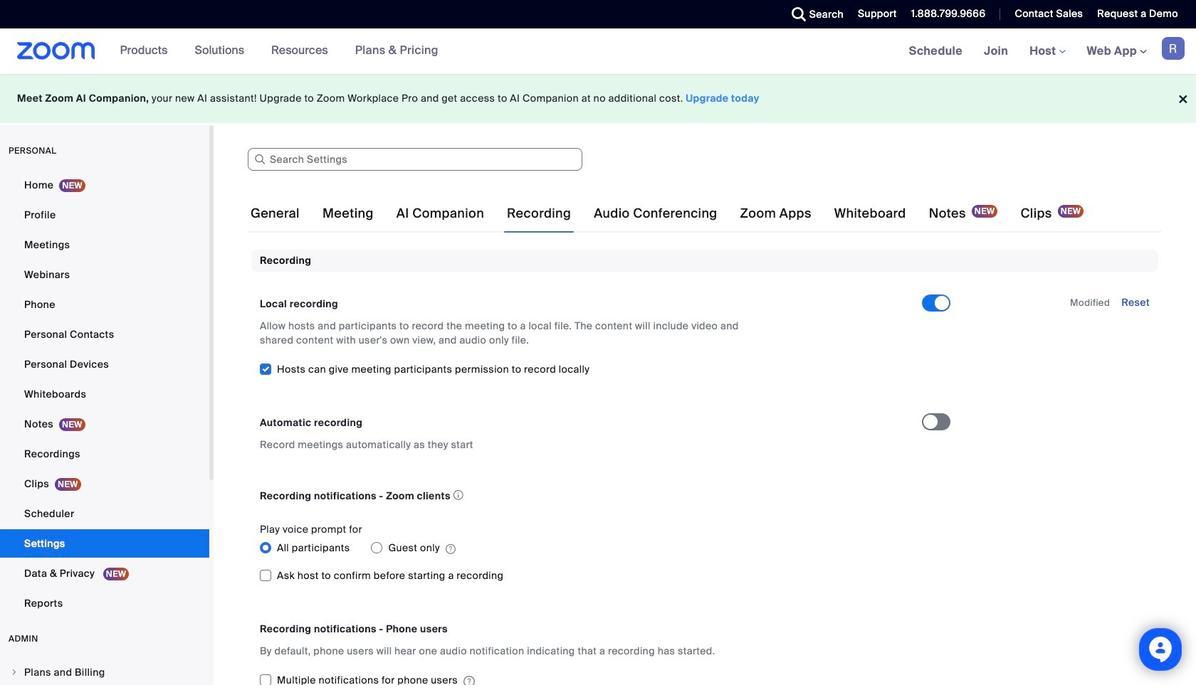 Task type: vqa. For each thing, say whether or not it's contained in the screenshot.
HEADING
no



Task type: describe. For each thing, give the bounding box(es) containing it.
zoom logo image
[[17, 42, 95, 60]]

profile picture image
[[1162, 37, 1185, 60]]

info outline image
[[453, 487, 464, 505]]

learn more about multiple notifications for phone users image
[[464, 676, 475, 686]]

right image
[[10, 669, 19, 677]]



Task type: locate. For each thing, give the bounding box(es) containing it.
application inside recording 'element'
[[260, 487, 909, 506]]

application
[[260, 487, 909, 506]]

option group
[[260, 537, 922, 560]]

tabs of my account settings page tab list
[[248, 194, 1087, 234]]

recording element
[[251, 250, 1159, 686]]

Search Settings text field
[[248, 148, 583, 171]]

banner
[[0, 28, 1197, 75]]

menu item
[[0, 660, 209, 686]]

personal menu menu
[[0, 171, 209, 620]]

product information navigation
[[109, 28, 449, 74]]

learn more about guest only image
[[446, 544, 456, 557]]

footer
[[0, 74, 1197, 123]]

option group inside recording 'element'
[[260, 537, 922, 560]]

meetings navigation
[[899, 28, 1197, 75]]



